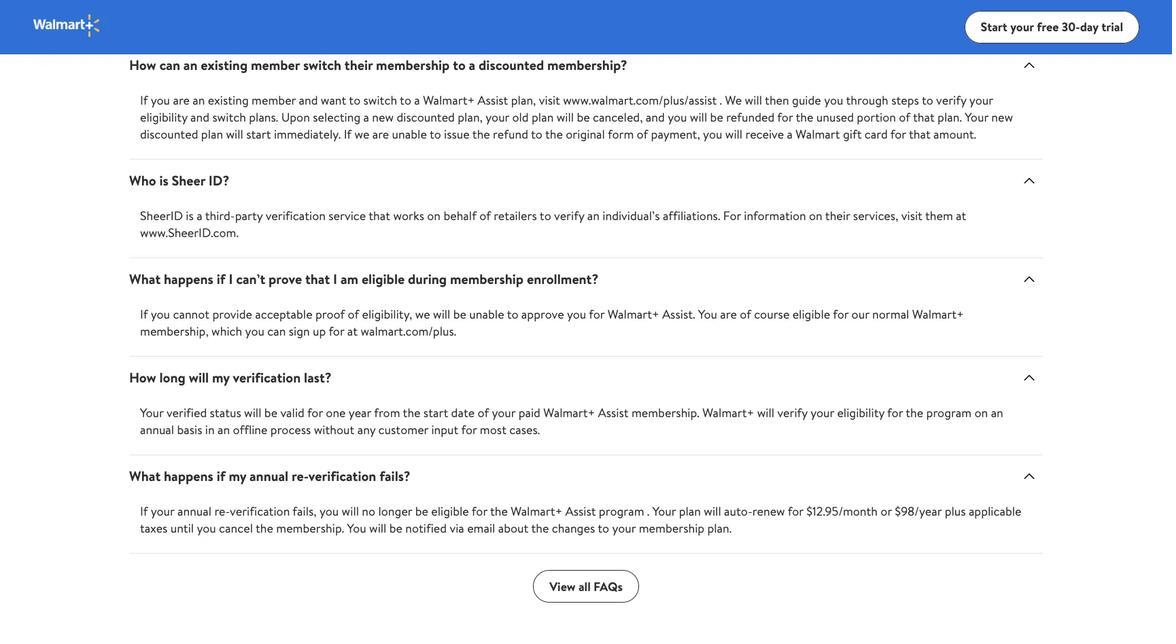 Task type: describe. For each thing, give the bounding box(es) containing it.
1 vertical spatial membership
[[450, 270, 524, 288]]

fails?
[[380, 467, 411, 486]]

walmart+ inside if you are an existing member and want to switch to a walmart+ assist plan, visit www.walmart.com/plus/assist . we will then guide you through steps to verify your eligibility and switch plans. upon selecting a new discounted plan, your old plan will be canceled, and you will be refunded for the unused portion of that plan. your new discounted plan will start immediately. if we are unable to issue the refund to the original form of payment, you will receive a walmart gift card for that amount.
[[423, 92, 475, 109]]

start inside "your verified status will be valid for one year from the start date of your paid walmart+ assist membership. walmart+ will verify your eligibility for the program on an annual basis in an offline process without any customer input for most cases."
[[424, 405, 448, 422]]

amount.
[[934, 126, 977, 143]]

your inside if your annual re-verification fails, you will no longer be eligible for the walmart+ assist program . your plan will auto-renew for $12.95/month or $98/year plus applicable taxes until you cancel the membership. you will be notified via email about the changes to your membership plan.
[[653, 503, 676, 520]]

annual inside if your annual re-verification fails, you will no longer be eligible for the walmart+ assist program . your plan will auto-renew for $12.95/month or $98/year plus applicable taxes until you cancel the membership. you will be notified via email about the changes to your membership plan.
[[177, 503, 212, 520]]

verify inside sheerid is a third-party verification service that works on behalf of retailers to verify an individual's affiliations. for information on their services, visit them at www.sheerid.com.
[[554, 207, 584, 224]]

works
[[393, 207, 424, 224]]

plans.
[[249, 109, 278, 126]]

an inside if you are an existing member and want to switch to a walmart+ assist plan, visit www.walmart.com/plus/assist . we will then guide you through steps to verify your eligibility and switch plans. upon selecting a new discounted plan, your old plan will be canceled, and you will be refunded for the unused portion of that plan. your new discounted plan will start immediately. if we are unable to issue the refund to the original form of payment, you will receive a walmart gift card for that amount.
[[193, 92, 205, 109]]

membership?
[[547, 56, 628, 74]]

proof
[[316, 306, 345, 323]]

how can an existing member switch their membership to a discounted membership? image
[[1021, 57, 1038, 73]]

trial
[[1102, 18, 1123, 35]]

without
[[314, 422, 355, 439]]

assist inside if you are an existing member and want to switch to a walmart+ assist plan, visit www.walmart.com/plus/assist . we will then guide you through steps to verify your eligibility and switch plans. upon selecting a new discounted plan, your old plan will be canceled, and you will be refunded for the unused portion of that plan. your new discounted plan will start immediately. if we are unable to issue the refund to the original form of payment, you will receive a walmart gift card for that amount.
[[478, 92, 508, 109]]

issue
[[444, 126, 470, 143]]

0 horizontal spatial and
[[190, 109, 209, 126]]

0 vertical spatial existing
[[201, 56, 248, 74]]

verification inside sheerid is a third-party verification service that works on behalf of retailers to verify an individual's affiliations. for information on their services, visit them at www.sheerid.com.
[[266, 207, 326, 224]]

want
[[321, 92, 346, 109]]

annual inside "your verified status will be valid for one year from the start date of your paid walmart+ assist membership. walmart+ will verify your eligibility for the program on an annual basis in an offline process without any customer input for most cases."
[[140, 422, 174, 439]]

at inside if you cannot provide acceptable proof of eligibility, we will be unable to approve you for walmart+ assist. you are of course eligible for our normal walmart+ membership, which you can sign up for at walmart.com/plus.
[[347, 323, 358, 340]]

refunded
[[726, 109, 775, 126]]

who
[[129, 171, 156, 190]]

can't
[[236, 270, 265, 288]]

third-
[[205, 207, 235, 224]]

2 new from the left
[[992, 109, 1013, 126]]

acceptable
[[255, 306, 313, 323]]

how long will my verification last? image
[[1021, 370, 1038, 386]]

faqs
[[594, 578, 623, 595]]

what for what happens if i can't prove that i am eligible during membership enrollment?
[[129, 270, 161, 288]]

changes
[[552, 520, 595, 537]]

if for my
[[217, 467, 225, 486]]

cancel
[[219, 520, 253, 537]]

1 horizontal spatial discounted
[[397, 109, 455, 126]]

status
[[210, 405, 241, 422]]

we
[[725, 92, 742, 109]]

services,
[[853, 207, 899, 224]]

www.sheerid.com.
[[140, 224, 239, 241]]

behalf
[[444, 207, 477, 224]]

fails,
[[293, 503, 317, 520]]

walmart.com/plus.
[[361, 323, 457, 340]]

walmart+ inside if your annual re-verification fails, you will no longer be eligible for the walmart+ assist program . your plan will auto-renew for $12.95/month or $98/year plus applicable taxes until you cancel the membership. you will be notified via email about the changes to your membership plan.
[[511, 503, 563, 520]]

guide
[[792, 92, 821, 109]]

0 horizontal spatial on
[[427, 207, 441, 224]]

1 horizontal spatial on
[[809, 207, 823, 224]]

if for existing
[[140, 92, 148, 109]]

are inside if you cannot provide acceptable proof of eligibility, we will be unable to approve you for walmart+ assist. you are of course eligible for our normal walmart+ membership, which you can sign up for at walmart.com/plus.
[[720, 306, 737, 323]]

until
[[171, 520, 194, 537]]

membership. inside "your verified status will be valid for one year from the start date of your paid walmart+ assist membership. walmart+ will verify your eligibility for the program on an annual basis in an offline process without any customer input for most cases."
[[632, 405, 700, 422]]

1 horizontal spatial are
[[372, 126, 389, 143]]

$12.95/month
[[807, 503, 878, 520]]

start your free 30-day trial button
[[965, 11, 1140, 44]]

verify inside if you are an existing member and want to switch to a walmart+ assist plan, visit www.walmart.com/plus/assist . we will then guide you through steps to verify your eligibility and switch plans. upon selecting a new discounted plan, your old plan will be canceled, and you will be refunded for the unused portion of that plan. your new discounted plan will start immediately. if we are unable to issue the refund to the original form of payment, you will receive a walmart gift card for that amount.
[[936, 92, 967, 109]]

what for what happens if my annual re-verification fails?
[[129, 467, 161, 486]]

or
[[881, 503, 892, 520]]

0 horizontal spatial plan,
[[458, 109, 483, 126]]

view
[[550, 578, 576, 595]]

information
[[744, 207, 806, 224]]

existing inside if you are an existing member and want to switch to a walmart+ assist plan, visit www.walmart.com/plus/assist . we will then guide you through steps to verify your eligibility and switch plans. upon selecting a new discounted plan, your old plan will be canceled, and you will be refunded for the unused portion of that plan. your new discounted plan will start immediately. if we are unable to issue the refund to the original form of payment, you will receive a walmart gift card for that amount.
[[208, 92, 249, 109]]

one
[[326, 405, 346, 422]]

taxes
[[140, 520, 168, 537]]

verified
[[167, 405, 207, 422]]

0 horizontal spatial plan
[[201, 126, 223, 143]]

notified
[[406, 520, 447, 537]]

a inside sheerid is a third-party verification service that works on behalf of retailers to verify an individual's affiliations. for information on their services, visit them at www.sheerid.com.
[[197, 207, 202, 224]]

immediately.
[[274, 126, 341, 143]]

how can an existing member switch their membership to a discounted membership?
[[129, 56, 628, 74]]

eligible inside if you cannot provide acceptable proof of eligibility, we will be unable to approve you for walmart+ assist. you are of course eligible for our normal walmart+ membership, which you can sign up for at walmart.com/plus.
[[793, 306, 830, 323]]

year
[[349, 405, 371, 422]]

of right portion
[[899, 109, 911, 126]]

eligibility,
[[362, 306, 412, 323]]

walmart plus image
[[33, 13, 101, 38]]

happens for i
[[164, 270, 213, 288]]

input
[[431, 422, 459, 439]]

membership inside if your annual re-verification fails, you will no longer be eligible for the walmart+ assist program . your plan will auto-renew for $12.95/month or $98/year plus applicable taxes until you cancel the membership. you will be notified via email about the changes to your membership plan.
[[639, 520, 705, 537]]

sheer
[[172, 171, 205, 190]]

that right portion
[[913, 109, 935, 126]]

how for how can an existing member switch their membership to a discounted membership?
[[129, 56, 156, 74]]

no
[[362, 503, 375, 520]]

2 horizontal spatial switch
[[364, 92, 397, 109]]

cases.
[[510, 422, 540, 439]]

of left course
[[740, 306, 751, 323]]

course
[[754, 306, 790, 323]]

you inside if your annual re-verification fails, you will no longer be eligible for the walmart+ assist program . your plan will auto-renew for $12.95/month or $98/year plus applicable taxes until you cancel the membership. you will be notified via email about the changes to your membership plan.
[[347, 520, 366, 537]]

individual's
[[603, 207, 660, 224]]

2 i from the left
[[333, 270, 337, 288]]

2 horizontal spatial and
[[646, 109, 665, 126]]

is for sheerid
[[186, 207, 194, 224]]

refund
[[493, 126, 528, 143]]

1 i from the left
[[229, 270, 233, 288]]

visit inside if you are an existing member and want to switch to a walmart+ assist plan, visit www.walmart.com/plus/assist . we will then guide you through steps to verify your eligibility and switch plans. upon selecting a new discounted plan, your old plan will be canceled, and you will be refunded for the unused portion of that plan. your new discounted plan will start immediately. if we are unable to issue the refund to the original form of payment, you will receive a walmart gift card for that amount.
[[539, 92, 560, 109]]

www.walmart.com/plus/assist
[[563, 92, 717, 109]]

0 vertical spatial are
[[173, 92, 190, 109]]

day
[[1080, 18, 1099, 35]]

their inside sheerid is a third-party verification service that works on behalf of retailers to verify an individual's affiliations. for information on their services, visit them at www.sheerid.com.
[[825, 207, 850, 224]]

be inside "your verified status will be valid for one year from the start date of your paid walmart+ assist membership. walmart+ will verify your eligibility for the program on an annual basis in an offline process without any customer input for most cases."
[[264, 405, 278, 422]]

2 horizontal spatial discounted
[[479, 56, 544, 74]]

free
[[1037, 18, 1059, 35]]

portion
[[857, 109, 896, 126]]

party
[[235, 207, 263, 224]]

old
[[512, 109, 529, 126]]

longer
[[378, 503, 412, 520]]

membership. inside if your annual re-verification fails, you will no longer be eligible for the walmart+ assist program . your plan will auto-renew for $12.95/month or $98/year plus applicable taxes until you cancel the membership. you will be notified via email about the changes to your membership plan.
[[276, 520, 344, 537]]

. for how can an existing member switch their membership to a discounted membership?
[[720, 92, 722, 109]]

sign
[[289, 323, 310, 340]]

form
[[608, 126, 634, 143]]

my for if
[[229, 467, 246, 486]]

0 vertical spatial re-
[[292, 467, 309, 486]]

0 horizontal spatial can
[[159, 56, 180, 74]]

service
[[329, 207, 366, 224]]

walmart
[[796, 126, 840, 143]]

date
[[451, 405, 475, 422]]

. for what happens if my annual re-verification fails?
[[647, 503, 650, 520]]

then
[[765, 92, 789, 109]]

your verified status will be valid for one year from the start date of your paid walmart+ assist membership. walmart+ will verify your eligibility for the program on an annual basis in an offline process without any customer input for most cases.
[[140, 405, 1004, 439]]

your inside button
[[1011, 18, 1034, 35]]

how for how long will my verification last?
[[129, 369, 156, 387]]

1 horizontal spatial plan
[[532, 109, 554, 126]]

sheerid is a third-party verification service that works on behalf of retailers to verify an individual's affiliations. for information on their services, visit them at www.sheerid.com.
[[140, 207, 967, 241]]

we inside if you are an existing member and want to switch to a walmart+ assist plan, visit www.walmart.com/plus/assist . we will then guide you through steps to verify your eligibility and switch plans. upon selecting a new discounted plan, your old plan will be canceled, and you will be refunded for the unused portion of that plan. your new discounted plan will start immediately. if we are unable to issue the refund to the original form of payment, you will receive a walmart gift card for that amount.
[[355, 126, 370, 143]]

prove
[[269, 270, 302, 288]]

upon
[[281, 109, 310, 126]]

through
[[846, 92, 889, 109]]

start inside if you are an existing member and want to switch to a walmart+ assist plan, visit www.walmart.com/plus/assist . we will then guide you through steps to verify your eligibility and switch plans. upon selecting a new discounted plan, your old plan will be canceled, and you will be refunded for the unused portion of that plan. your new discounted plan will start immediately. if we are unable to issue the refund to the original form of payment, you will receive a walmart gift card for that amount.
[[246, 126, 271, 143]]

cannot
[[173, 306, 210, 323]]

valid
[[280, 405, 305, 422]]

applicable
[[969, 503, 1022, 520]]

approve
[[521, 306, 564, 323]]

can inside if you cannot provide acceptable proof of eligibility, we will be unable to approve you for walmart+ assist. you are of course eligible for our normal walmart+ membership, which you can sign up for at walmart.com/plus.
[[267, 323, 286, 340]]

who is sheer id?
[[129, 171, 230, 190]]

if your annual re-verification fails, you will no longer be eligible for the walmart+ assist program . your plan will auto-renew for $12.95/month or $98/year plus applicable taxes until you cancel the membership. you will be notified via email about the changes to your membership plan.
[[140, 503, 1022, 537]]

all
[[579, 578, 591, 595]]

up
[[313, 323, 326, 340]]

be inside if you cannot provide acceptable proof of eligibility, we will be unable to approve you for walmart+ assist. you are of course eligible for our normal walmart+ membership, which you can sign up for at walmart.com/plus.
[[453, 306, 467, 323]]

to inside sheerid is a third-party verification service that works on behalf of retailers to verify an individual's affiliations. for information on their services, visit them at www.sheerid.com.
[[540, 207, 551, 224]]

our
[[852, 306, 870, 323]]

that left am
[[305, 270, 330, 288]]

auto-
[[724, 503, 753, 520]]

eligible inside if your annual re-verification fails, you will no longer be eligible for the walmart+ assist program . your plan will auto-renew for $12.95/month or $98/year plus applicable taxes until you cancel the membership. you will be notified via email about the changes to your membership plan.
[[431, 503, 469, 520]]

from
[[374, 405, 400, 422]]



Task type: vqa. For each thing, say whether or not it's contained in the screenshot.
the $ associated with 21
no



Task type: locate. For each thing, give the bounding box(es) containing it.
re- inside if your annual re-verification fails, you will no longer be eligible for the walmart+ assist program . your plan will auto-renew for $12.95/month or $98/year plus applicable taxes until you cancel the membership. you will be notified via email about the changes to your membership plan.
[[214, 503, 230, 520]]

plan inside if your annual re-verification fails, you will no longer be eligible for the walmart+ assist program . your plan will auto-renew for $12.95/month or $98/year plus applicable taxes until you cancel the membership. you will be notified via email about the changes to your membership plan.
[[679, 503, 701, 520]]

you inside if you cannot provide acceptable proof of eligibility, we will be unable to approve you for walmart+ assist. you are of course eligible for our normal walmart+ membership, which you can sign up for at walmart.com/plus.
[[698, 306, 717, 323]]

for
[[778, 109, 793, 126], [891, 126, 906, 143], [589, 306, 605, 323], [833, 306, 849, 323], [329, 323, 344, 340], [307, 405, 323, 422], [888, 405, 903, 422], [461, 422, 477, 439], [472, 503, 488, 520], [788, 503, 804, 520]]

0 vertical spatial membership
[[376, 56, 450, 74]]

0 vertical spatial annual
[[140, 422, 174, 439]]

eligible right course
[[793, 306, 830, 323]]

their left services,
[[825, 207, 850, 224]]

0 horizontal spatial i
[[229, 270, 233, 288]]

2 if from the top
[[217, 467, 225, 486]]

re- right until
[[214, 503, 230, 520]]

member up "immediately."
[[252, 92, 296, 109]]

2 how from the top
[[129, 369, 156, 387]]

am
[[341, 270, 358, 288]]

plus
[[945, 503, 966, 520]]

we inside if you cannot provide acceptable proof of eligibility, we will be unable to approve you for walmart+ assist. you are of course eligible for our normal walmart+ membership, which you can sign up for at walmart.com/plus.
[[415, 306, 430, 323]]

process
[[271, 422, 311, 439]]

plan,
[[511, 92, 536, 109], [458, 109, 483, 126]]

1 how from the top
[[129, 56, 156, 74]]

2 vertical spatial annual
[[177, 503, 212, 520]]

if you cannot provide acceptable proof of eligibility, we will be unable to approve you for walmart+ assist. you are of course eligible for our normal walmart+ membership, which you can sign up for at walmart.com/plus.
[[140, 306, 964, 340]]

receive
[[746, 126, 784, 143]]

id?
[[209, 171, 230, 190]]

we right eligibility,
[[415, 306, 430, 323]]

new right the amount.
[[992, 109, 1013, 126]]

switch left plans.
[[212, 109, 246, 126]]

plan. inside if your annual re-verification fails, you will no longer be eligible for the walmart+ assist program . your plan will auto-renew for $12.95/month or $98/year plus applicable taxes until you cancel the membership. you will be notified via email about the changes to your membership plan.
[[708, 520, 732, 537]]

0 vertical spatial we
[[355, 126, 370, 143]]

if left can't
[[217, 270, 225, 288]]

unable inside if you are an existing member and want to switch to a walmart+ assist plan, visit www.walmart.com/plus/assist . we will then guide you through steps to verify your eligibility and switch plans. upon selecting a new discounted plan, your old plan will be canceled, and you will be refunded for the unused portion of that plan. your new discounted plan will start immediately. if we are unable to issue the refund to the original form of payment, you will receive a walmart gift card for that amount.
[[392, 126, 427, 143]]

assist inside if your annual re-verification fails, you will no longer be eligible for the walmart+ assist program . your plan will auto-renew for $12.95/month or $98/year plus applicable taxes until you cancel the membership. you will be notified via email about the changes to your membership plan.
[[566, 503, 596, 520]]

1 vertical spatial we
[[415, 306, 430, 323]]

paid
[[519, 405, 541, 422]]

1 vertical spatial assist
[[598, 405, 629, 422]]

0 horizontal spatial start
[[246, 126, 271, 143]]

i left am
[[333, 270, 337, 288]]

an
[[183, 56, 198, 74], [193, 92, 205, 109], [587, 207, 600, 224], [991, 405, 1004, 422], [218, 422, 230, 439]]

on
[[427, 207, 441, 224], [809, 207, 823, 224], [975, 405, 988, 422]]

you right assist.
[[698, 306, 717, 323]]

via
[[450, 520, 464, 537]]

plan. right steps
[[938, 109, 962, 126]]

plan right old
[[532, 109, 554, 126]]

1 vertical spatial .
[[647, 503, 650, 520]]

. inside if your annual re-verification fails, you will no longer be eligible for the walmart+ assist program . your plan will auto-renew for $12.95/month or $98/year plus applicable taxes until you cancel the membership. you will be notified via email about the changes to your membership plan.
[[647, 503, 650, 520]]

1 vertical spatial their
[[825, 207, 850, 224]]

0 vertical spatial you
[[698, 306, 717, 323]]

your inside if you are an existing member and want to switch to a walmart+ assist plan, visit www.walmart.com/plus/assist . we will then guide you through steps to verify your eligibility and switch plans. upon selecting a new discounted plan, your old plan will be canceled, and you will be refunded for the unused portion of that plan. your new discounted plan will start immediately. if we are unable to issue the refund to the original form of payment, you will receive a walmart gift card for that amount.
[[965, 109, 989, 126]]

0 horizontal spatial switch
[[212, 109, 246, 126]]

their up want
[[345, 56, 373, 74]]

1 horizontal spatial switch
[[303, 56, 341, 74]]

what happens if my annual re-verification fails?
[[129, 467, 411, 486]]

1 horizontal spatial your
[[653, 503, 676, 520]]

what happens if i can't prove that i am eligible during membership enrollment? image
[[1021, 271, 1038, 288]]

1 horizontal spatial their
[[825, 207, 850, 224]]

0 vertical spatial visit
[[539, 92, 560, 109]]

1 vertical spatial your
[[140, 405, 164, 422]]

1 horizontal spatial we
[[415, 306, 430, 323]]

0 horizontal spatial unable
[[392, 126, 427, 143]]

1 horizontal spatial eligibility
[[837, 405, 885, 422]]

0 vertical spatial unable
[[392, 126, 427, 143]]

0 horizontal spatial program
[[599, 503, 644, 520]]

1 horizontal spatial plan,
[[511, 92, 536, 109]]

and left plans.
[[190, 109, 209, 126]]

unable
[[392, 126, 427, 143], [469, 306, 504, 323]]

1 vertical spatial what
[[129, 467, 161, 486]]

renew
[[753, 503, 785, 520]]

0 horizontal spatial at
[[347, 323, 358, 340]]

plan, up the refund
[[511, 92, 536, 109]]

which
[[212, 323, 242, 340]]

member up plans.
[[251, 56, 300, 74]]

verification down what happens if my annual re-verification fails?
[[230, 503, 290, 520]]

unable inside if you cannot provide acceptable proof of eligibility, we will be unable to approve you for walmart+ assist. you are of course eligible for our normal walmart+ membership, which you can sign up for at walmart.com/plus.
[[469, 306, 504, 323]]

if inside if your annual re-verification fails, you will no longer be eligible for the walmart+ assist program . your plan will auto-renew for $12.95/month or $98/year plus applicable taxes until you cancel the membership. you will be notified via email about the changes to your membership plan.
[[140, 503, 148, 520]]

1 vertical spatial membership.
[[276, 520, 344, 537]]

annual left basis
[[140, 422, 174, 439]]

for
[[723, 207, 741, 224]]

eligible right longer
[[431, 503, 469, 520]]

existing
[[201, 56, 248, 74], [208, 92, 249, 109]]

and
[[299, 92, 318, 109], [190, 109, 209, 126], [646, 109, 665, 126]]

last?
[[304, 369, 332, 387]]

1 vertical spatial my
[[229, 467, 246, 486]]

0 horizontal spatial their
[[345, 56, 373, 74]]

at right them
[[956, 207, 967, 224]]

start your free 30-day trial
[[981, 18, 1123, 35]]

your
[[1011, 18, 1034, 35], [970, 92, 993, 109], [486, 109, 509, 126], [492, 405, 516, 422], [811, 405, 834, 422], [151, 503, 175, 520], [612, 520, 636, 537]]

my down offline
[[229, 467, 246, 486]]

payment,
[[651, 126, 700, 143]]

offline
[[233, 422, 268, 439]]

0 horizontal spatial we
[[355, 126, 370, 143]]

provide
[[212, 306, 252, 323]]

0 vertical spatial can
[[159, 56, 180, 74]]

2 vertical spatial membership
[[639, 520, 705, 537]]

of right "form"
[[637, 126, 648, 143]]

eligibility inside if you are an existing member and want to switch to a walmart+ assist plan, visit www.walmart.com/plus/assist . we will then guide you through steps to verify your eligibility and switch plans. upon selecting a new discounted plan, your old plan will be canceled, and you will be refunded for the unused portion of that plan. your new discounted plan will start immediately. if we are unable to issue the refund to the original form of payment, you will receive a walmart gift card for that amount.
[[140, 109, 187, 126]]

0 horizontal spatial eligible
[[362, 270, 405, 288]]

verification right party
[[266, 207, 326, 224]]

eligibility inside "your verified status will be valid for one year from the start date of your paid walmart+ assist membership. walmart+ will verify your eligibility for the program on an annual basis in an offline process without any customer input for most cases."
[[837, 405, 885, 422]]

that inside sheerid is a third-party verification service that works on behalf of retailers to verify an individual's affiliations. for information on their services, visit them at www.sheerid.com.
[[369, 207, 390, 224]]

at right proof at the left of the page
[[347, 323, 358, 340]]

if up cancel
[[217, 467, 225, 486]]

you left longer
[[347, 520, 366, 537]]

1 vertical spatial is
[[186, 207, 194, 224]]

program inside if your annual re-verification fails, you will no longer be eligible for the walmart+ assist program . your plan will auto-renew for $12.95/month or $98/year plus applicable taxes until you cancel the membership. you will be notified via email about the changes to your membership plan.
[[599, 503, 644, 520]]

1 vertical spatial happens
[[164, 467, 213, 486]]

basis
[[177, 422, 202, 439]]

your
[[965, 109, 989, 126], [140, 405, 164, 422], [653, 503, 676, 520]]

2 horizontal spatial eligible
[[793, 306, 830, 323]]

happens for my
[[164, 467, 213, 486]]

start
[[981, 18, 1008, 35]]

if for i
[[140, 306, 148, 323]]

. inside if you are an existing member and want to switch to a walmart+ assist plan, visit www.walmart.com/plus/assist . we will then guide you through steps to verify your eligibility and switch plans. upon selecting a new discounted plan, your old plan will be canceled, and you will be refunded for the unused portion of that plan. your new discounted plan will start immediately. if we are unable to issue the refund to the original form of payment, you will receive a walmart gift card for that amount.
[[720, 92, 722, 109]]

2 horizontal spatial assist
[[598, 405, 629, 422]]

most
[[480, 422, 507, 439]]

0 vertical spatial member
[[251, 56, 300, 74]]

1 horizontal spatial at
[[956, 207, 967, 224]]

of right proof at the left of the page
[[348, 306, 359, 323]]

re-
[[292, 467, 309, 486], [214, 503, 230, 520]]

assist inside "your verified status will be valid for one year from the start date of your paid walmart+ assist membership. walmart+ will verify your eligibility for the program on an annual basis in an offline process without any customer input for most cases."
[[598, 405, 629, 422]]

member inside if you are an existing member and want to switch to a walmart+ assist plan, visit www.walmart.com/plus/assist . we will then guide you through steps to verify your eligibility and switch plans. upon selecting a new discounted plan, your old plan will be canceled, and you will be refunded for the unused portion of that plan. your new discounted plan will start immediately. if we are unable to issue the refund to the original form of payment, you will receive a walmart gift card for that amount.
[[252, 92, 296, 109]]

1 horizontal spatial start
[[424, 405, 448, 422]]

view all faqs
[[550, 578, 623, 595]]

0 vertical spatial program
[[927, 405, 972, 422]]

an inside sheerid is a third-party verification service that works on behalf of retailers to verify an individual's affiliations. for information on their services, visit them at www.sheerid.com.
[[587, 207, 600, 224]]

that left the amount.
[[909, 126, 931, 143]]

retailers
[[494, 207, 537, 224]]

selecting
[[313, 109, 361, 126]]

if for my
[[140, 503, 148, 520]]

visit right old
[[539, 92, 560, 109]]

eligible right am
[[362, 270, 405, 288]]

switch
[[303, 56, 341, 74], [364, 92, 397, 109], [212, 109, 246, 126]]

walmart+
[[423, 92, 475, 109], [608, 306, 660, 323], [912, 306, 964, 323], [544, 405, 595, 422], [703, 405, 754, 422], [511, 503, 563, 520]]

visit left them
[[902, 207, 923, 224]]

my for will
[[212, 369, 230, 387]]

during
[[408, 270, 447, 288]]

0 vertical spatial .
[[720, 92, 722, 109]]

your inside "your verified status will be valid for one year from the start date of your paid walmart+ assist membership. walmart+ will verify your eligibility for the program on an annual basis in an offline process without any customer input for most cases."
[[140, 405, 164, 422]]

to inside if you cannot provide acceptable proof of eligibility, we will be unable to approve you for walmart+ assist. you are of course eligible for our normal walmart+ membership, which you can sign up for at walmart.com/plus.
[[507, 306, 519, 323]]

0 horizontal spatial you
[[347, 520, 366, 537]]

plan. left renew
[[708, 520, 732, 537]]

0 horizontal spatial your
[[140, 405, 164, 422]]

0 horizontal spatial discounted
[[140, 126, 198, 143]]

0 vertical spatial start
[[246, 126, 271, 143]]

2 what from the top
[[129, 467, 161, 486]]

verification up no
[[309, 467, 376, 486]]

is inside sheerid is a third-party verification service that works on behalf of retailers to verify an individual's affiliations. for information on their services, visit them at www.sheerid.com.
[[186, 207, 194, 224]]

0 vertical spatial eligible
[[362, 270, 405, 288]]

0 horizontal spatial assist
[[478, 92, 508, 109]]

1 horizontal spatial assist
[[566, 503, 596, 520]]

membership
[[376, 56, 450, 74], [450, 270, 524, 288], [639, 520, 705, 537]]

what
[[129, 270, 161, 288], [129, 467, 161, 486]]

their
[[345, 56, 373, 74], [825, 207, 850, 224]]

what happens if my annual re-verification fails? image
[[1021, 469, 1038, 485]]

1 horizontal spatial i
[[333, 270, 337, 288]]

customer
[[378, 422, 429, 439]]

annual
[[140, 422, 174, 439], [250, 467, 288, 486], [177, 503, 212, 520]]

1 vertical spatial if
[[217, 467, 225, 486]]

unable left approve
[[469, 306, 504, 323]]

of inside sheerid is a third-party verification service that works on behalf of retailers to verify an individual's affiliations. for information on their services, visit them at www.sheerid.com.
[[480, 207, 491, 224]]

of inside "your verified status will be valid for one year from the start date of your paid walmart+ assist membership. walmart+ will verify your eligibility for the program on an annual basis in an offline process without any customer input for most cases."
[[478, 405, 489, 422]]

that left the works
[[369, 207, 390, 224]]

verification up valid
[[233, 369, 301, 387]]

start left 'upon'
[[246, 126, 271, 143]]

1 horizontal spatial you
[[698, 306, 717, 323]]

be
[[577, 109, 590, 126], [710, 109, 723, 126], [453, 306, 467, 323], [264, 405, 278, 422], [415, 503, 428, 520], [389, 520, 403, 537]]

switch down how can an existing member switch their membership to a discounted membership?
[[364, 92, 397, 109]]

them
[[925, 207, 953, 224]]

0 vertical spatial eligibility
[[140, 109, 187, 126]]

of
[[899, 109, 911, 126], [637, 126, 648, 143], [480, 207, 491, 224], [348, 306, 359, 323], [740, 306, 751, 323], [478, 405, 489, 422]]

on inside "your verified status will be valid for one year from the start date of your paid walmart+ assist membership. walmart+ will verify your eligibility for the program on an annual basis in an offline process without any customer input for most cases."
[[975, 405, 988, 422]]

program inside "your verified status will be valid for one year from the start date of your paid walmart+ assist membership. walmart+ will verify your eligibility for the program on an annual basis in an offline process without any customer input for most cases."
[[927, 405, 972, 422]]

new right selecting on the left of page
[[372, 109, 394, 126]]

unable left the issue
[[392, 126, 427, 143]]

1 new from the left
[[372, 109, 394, 126]]

1 vertical spatial verify
[[554, 207, 584, 224]]

1 horizontal spatial plan.
[[938, 109, 962, 126]]

how
[[129, 56, 156, 74], [129, 369, 156, 387]]

start left date at the left bottom of the page
[[424, 405, 448, 422]]

plan, left the refund
[[458, 109, 483, 126]]

2 horizontal spatial verify
[[936, 92, 967, 109]]

of right behalf
[[480, 207, 491, 224]]

1 what from the top
[[129, 270, 161, 288]]

1 horizontal spatial unable
[[469, 306, 504, 323]]

membership,
[[140, 323, 209, 340]]

1 horizontal spatial program
[[927, 405, 972, 422]]

if
[[140, 92, 148, 109], [344, 126, 352, 143], [140, 306, 148, 323], [140, 503, 148, 520]]

2 horizontal spatial on
[[975, 405, 988, 422]]

0 vertical spatial what
[[129, 270, 161, 288]]

long
[[159, 369, 186, 387]]

is right who at the top left of the page
[[159, 171, 168, 190]]

0 horizontal spatial is
[[159, 171, 168, 190]]

0 vertical spatial happens
[[164, 270, 213, 288]]

is right sheerid
[[186, 207, 194, 224]]

0 vertical spatial at
[[956, 207, 967, 224]]

verify inside "your verified status will be valid for one year from the start date of your paid walmart+ assist membership. walmart+ will verify your eligibility for the program on an annual basis in an offline process without any customer input for most cases."
[[778, 405, 808, 422]]

that
[[913, 109, 935, 126], [909, 126, 931, 143], [369, 207, 390, 224], [305, 270, 330, 288]]

we
[[355, 126, 370, 143], [415, 306, 430, 323]]

will inside if you cannot provide acceptable proof of eligibility, we will be unable to approve you for walmart+ assist. you are of course eligible for our normal walmart+ membership, which you can sign up for at walmart.com/plus.
[[433, 306, 450, 323]]

1 happens from the top
[[164, 270, 213, 288]]

member
[[251, 56, 300, 74], [252, 92, 296, 109]]

eligible
[[362, 270, 405, 288], [793, 306, 830, 323], [431, 503, 469, 520]]

happens down basis
[[164, 467, 213, 486]]

2 vertical spatial eligible
[[431, 503, 469, 520]]

gift
[[843, 126, 862, 143]]

1 vertical spatial how
[[129, 369, 156, 387]]

plan
[[532, 109, 554, 126], [201, 126, 223, 143], [679, 503, 701, 520]]

0 horizontal spatial membership.
[[276, 520, 344, 537]]

visit inside sheerid is a third-party verification service that works on behalf of retailers to verify an individual's affiliations. for information on their services, visit them at www.sheerid.com.
[[902, 207, 923, 224]]

2 happens from the top
[[164, 467, 213, 486]]

what up taxes
[[129, 467, 161, 486]]

2 vertical spatial are
[[720, 306, 737, 323]]

0 vertical spatial their
[[345, 56, 373, 74]]

membership.
[[632, 405, 700, 422], [276, 520, 344, 537]]

what up membership,
[[129, 270, 161, 288]]

view all faqs link
[[533, 571, 639, 603]]

i left can't
[[229, 270, 233, 288]]

0 vertical spatial how
[[129, 56, 156, 74]]

is
[[159, 171, 168, 190], [186, 207, 194, 224]]

1 horizontal spatial new
[[992, 109, 1013, 126]]

plan up the id?
[[201, 126, 223, 143]]

1 vertical spatial unable
[[469, 306, 504, 323]]

annual down offline
[[250, 467, 288, 486]]

1 horizontal spatial re-
[[292, 467, 309, 486]]

0 horizontal spatial .
[[647, 503, 650, 520]]

assist
[[478, 92, 508, 109], [598, 405, 629, 422], [566, 503, 596, 520]]

1 horizontal spatial .
[[720, 92, 722, 109]]

0 vertical spatial is
[[159, 171, 168, 190]]

1 horizontal spatial visit
[[902, 207, 923, 224]]

steps
[[892, 92, 919, 109]]

2 horizontal spatial your
[[965, 109, 989, 126]]

plan. inside if you are an existing member and want to switch to a walmart+ assist plan, visit www.walmart.com/plus/assist . we will then guide you through steps to verify your eligibility and switch plans. upon selecting a new discounted plan, your old plan will be canceled, and you will be refunded for the unused portion of that plan. your new discounted plan will start immediately. if we are unable to issue the refund to the original form of payment, you will receive a walmart gift card for that amount.
[[938, 109, 962, 126]]

1 vertical spatial eligible
[[793, 306, 830, 323]]

any
[[357, 422, 376, 439]]

we right "immediately."
[[355, 126, 370, 143]]

1 horizontal spatial verify
[[778, 405, 808, 422]]

re- up fails,
[[292, 467, 309, 486]]

1 vertical spatial annual
[[250, 467, 288, 486]]

30-
[[1062, 18, 1080, 35]]

1 vertical spatial can
[[267, 323, 286, 340]]

1 horizontal spatial and
[[299, 92, 318, 109]]

and right the canceled,
[[646, 109, 665, 126]]

happens up cannot
[[164, 270, 213, 288]]

1 vertical spatial re-
[[214, 503, 230, 520]]

my up status
[[212, 369, 230, 387]]

in
[[205, 422, 215, 439]]

0 vertical spatial if
[[217, 270, 225, 288]]

is for who
[[159, 171, 168, 190]]

switch up want
[[303, 56, 341, 74]]

verification inside if your annual re-verification fails, you will no longer be eligible for the walmart+ assist program . your plan will auto-renew for $12.95/month or $98/year plus applicable taxes until you cancel the membership. you will be notified via email about the changes to your membership plan.
[[230, 503, 290, 520]]

and left want
[[299, 92, 318, 109]]

0 horizontal spatial visit
[[539, 92, 560, 109]]

if inside if you cannot provide acceptable proof of eligibility, we will be unable to approve you for walmart+ assist. you are of course eligible for our normal walmart+ membership, which you can sign up for at walmart.com/plus.
[[140, 306, 148, 323]]

how long will my verification last?
[[129, 369, 332, 387]]

at inside sheerid is a third-party verification service that works on behalf of retailers to verify an individual's affiliations. for information on their services, visit them at www.sheerid.com.
[[956, 207, 967, 224]]

affiliations.
[[663, 207, 720, 224]]

2 vertical spatial verify
[[778, 405, 808, 422]]

if for i
[[217, 270, 225, 288]]

of right date at the left bottom of the page
[[478, 405, 489, 422]]

can
[[159, 56, 180, 74], [267, 323, 286, 340]]

1 vertical spatial you
[[347, 520, 366, 537]]

if you are an existing member and want to switch to a walmart+ assist plan, visit www.walmart.com/plus/assist . we will then guide you through steps to verify your eligibility and switch plans. upon selecting a new discounted plan, your old plan will be canceled, and you will be refunded for the unused portion of that plan. your new discounted plan will start immediately. if we are unable to issue the refund to the original form of payment, you will receive a walmart gift card for that amount.
[[140, 92, 1013, 143]]

to inside if your annual re-verification fails, you will no longer be eligible for the walmart+ assist program . your plan will auto-renew for $12.95/month or $98/year plus applicable taxes until you cancel the membership. you will be notified via email about the changes to your membership plan.
[[598, 520, 609, 537]]

1 vertical spatial eligibility
[[837, 405, 885, 422]]

0 horizontal spatial eligibility
[[140, 109, 187, 126]]

who is sheer id? image
[[1021, 173, 1038, 189]]

canceled,
[[593, 109, 643, 126]]

annual right taxes
[[177, 503, 212, 520]]

1 if from the top
[[217, 270, 225, 288]]

plan left auto-
[[679, 503, 701, 520]]



